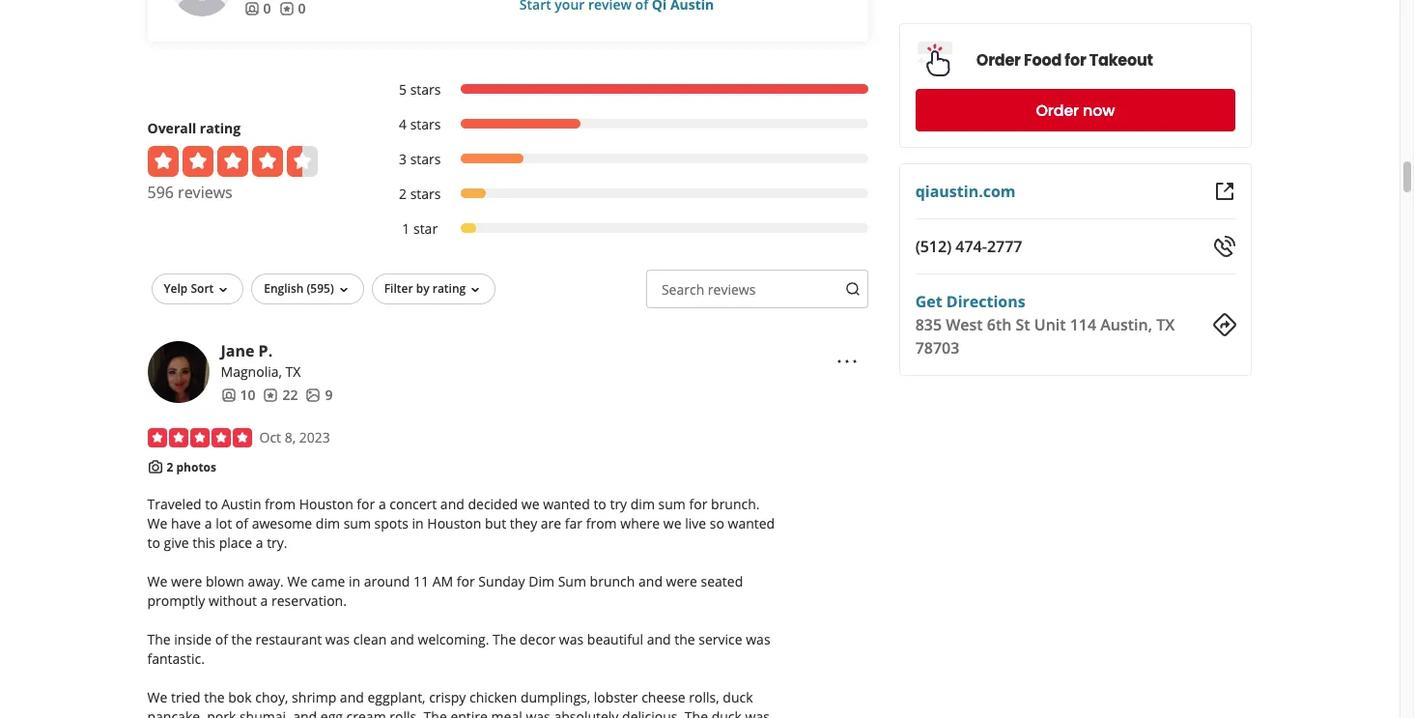Task type: locate. For each thing, give the bounding box(es) containing it.
stars right "4"
[[410, 115, 441, 133]]

reviews
[[178, 182, 233, 203], [708, 280, 756, 299]]

qiaustin.com link
[[916, 181, 1017, 202]]

yelp sort
[[164, 280, 214, 297]]

duck down rolls,
[[712, 708, 742, 718]]

0 horizontal spatial 16 chevron down v2 image
[[216, 282, 231, 297]]

unit
[[1035, 314, 1067, 335]]

dim up where
[[631, 495, 655, 513]]

we down "traveled" at bottom left
[[147, 514, 168, 533]]

stars for 2 stars
[[410, 184, 441, 203]]

stars right 3
[[410, 150, 441, 168]]

order food for takeout
[[977, 49, 1154, 71]]

reviews right the search
[[708, 280, 756, 299]]

friends element containing 10
[[221, 385, 256, 405]]

were up promptly
[[171, 572, 202, 591]]

1 horizontal spatial were
[[666, 572, 698, 591]]

5 star rating image
[[147, 428, 252, 447]]

were
[[171, 572, 202, 591], [666, 572, 698, 591]]

jane p. magnolia, tx
[[221, 340, 301, 381]]

0 vertical spatial dim
[[631, 495, 655, 513]]

filter reviews by 2 stars rating element
[[379, 184, 869, 204]]

jane p. link
[[221, 340, 273, 361]]

oct
[[259, 428, 281, 446]]

0 vertical spatial reviews
[[178, 182, 233, 203]]

tx inside jane p. magnolia, tx
[[286, 362, 301, 381]]

1 vertical spatial rating
[[433, 280, 466, 297]]

0 horizontal spatial the
[[204, 688, 225, 707]]

duck right rolls,
[[723, 688, 753, 707]]

tx right austin,
[[1157, 314, 1176, 335]]

1 vertical spatial dim
[[316, 514, 340, 533]]

2 16 chevron down v2 image from the left
[[336, 282, 352, 297]]

16 friends v2 image
[[244, 1, 259, 16], [221, 387, 236, 403]]

absolutely
[[554, 708, 619, 718]]

0 horizontal spatial order
[[977, 49, 1022, 71]]

16 chevron down v2 image inside english (595) dropdown button
[[336, 282, 352, 297]]

far
[[565, 514, 583, 533]]

restaurant
[[256, 630, 322, 649]]

0 horizontal spatial sum
[[344, 514, 371, 533]]

a down away.
[[261, 592, 268, 610]]

0 vertical spatial order
[[977, 49, 1022, 71]]

dim right awesome
[[316, 514, 340, 533]]

to up lot
[[205, 495, 218, 513]]

1 horizontal spatial rating
[[433, 280, 466, 297]]

the left the decor
[[493, 630, 516, 649]]

for right am
[[457, 572, 475, 591]]

0 horizontal spatial were
[[171, 572, 202, 591]]

overall rating
[[147, 119, 241, 137]]

houston left but
[[427, 514, 482, 533]]

tx inside get directions 835 west 6th st unit 114 austin, tx 78703
[[1157, 314, 1176, 335]]

photos element
[[306, 385, 333, 405]]

10
[[240, 385, 256, 404]]

1 horizontal spatial to
[[205, 495, 218, 513]]

1 vertical spatial reviews
[[708, 280, 756, 299]]

and right brunch
[[639, 572, 663, 591]]

was left the clean
[[326, 630, 350, 649]]

st
[[1017, 314, 1031, 335]]

1 horizontal spatial houston
[[427, 514, 482, 533]]

2 horizontal spatial the
[[675, 630, 696, 649]]

and inside traveled to austin from houston for a concert and decided we wanted to try dim sum for brunch. we have a lot of awesome dim sum spots in houston but they are far from where we live so wanted to give this place a try.
[[441, 495, 465, 513]]

sum left spots
[[344, 514, 371, 533]]

traveled
[[147, 495, 202, 513]]

0 vertical spatial in
[[412, 514, 424, 533]]

1 vertical spatial wanted
[[728, 514, 775, 533]]

in inside traveled to austin from houston for a concert and decided we wanted to try dim sum for brunch. we have a lot of awesome dim sum spots in houston but they are far from where we live so wanted to give this place a try.
[[412, 514, 424, 533]]

1 16 chevron down v2 image from the left
[[216, 282, 231, 297]]

0 horizontal spatial in
[[349, 572, 361, 591]]

entire
[[451, 708, 488, 718]]

0 vertical spatial friends element
[[244, 0, 271, 18]]

menu image
[[836, 350, 859, 373]]

houston up awesome
[[299, 495, 353, 513]]

try.
[[267, 534, 288, 552]]

1 vertical spatial friends element
[[221, 385, 256, 405]]

are
[[541, 514, 562, 533]]

16 chevron down v2 image inside yelp sort popup button
[[216, 282, 231, 297]]

16 review v2 image
[[279, 1, 294, 16]]

1 horizontal spatial we
[[664, 514, 682, 533]]

1 vertical spatial tx
[[286, 362, 301, 381]]

to left try
[[594, 495, 607, 513]]

2 down 3
[[399, 184, 407, 203]]

1 horizontal spatial 2
[[399, 184, 407, 203]]

16 friends v2 image left 16 review v2 icon
[[244, 1, 259, 16]]

0 horizontal spatial houston
[[299, 495, 353, 513]]

order left "food"
[[977, 49, 1022, 71]]

1 vertical spatial from
[[586, 514, 617, 533]]

4.5 star rating image
[[147, 146, 317, 177]]

3
[[399, 150, 407, 168]]

3 stars from the top
[[410, 150, 441, 168]]

of right inside
[[215, 630, 228, 649]]

rating up 4.5 star rating 'image'
[[200, 119, 241, 137]]

sum up live
[[659, 495, 686, 513]]

(595)
[[307, 280, 334, 297]]

without
[[209, 592, 257, 610]]

4
[[399, 115, 407, 133]]

tx
[[1157, 314, 1176, 335], [286, 362, 301, 381]]

stars right 5
[[410, 80, 441, 98]]

brunch.
[[711, 495, 760, 513]]

0 vertical spatial of
[[236, 514, 248, 533]]

was inside the we tried the bok choy, shrimp and eggplant, crispy chicken dumplings, lobster cheese rolls, duck pancake, pork shumai, and egg cream rolls. the entire meal was absolutely delicious. the duck wa
[[526, 708, 551, 718]]

photos
[[176, 459, 216, 475]]

pork
[[207, 708, 236, 718]]

was
[[326, 630, 350, 649], [559, 630, 584, 649], [746, 630, 771, 649], [526, 708, 551, 718]]

0 horizontal spatial of
[[215, 630, 228, 649]]

we
[[147, 514, 168, 533], [147, 572, 168, 591], [287, 572, 308, 591], [147, 688, 168, 707]]

cream
[[347, 708, 386, 718]]

stars
[[410, 80, 441, 98], [410, 115, 441, 133], [410, 150, 441, 168], [410, 184, 441, 203]]

we up reservation.
[[287, 572, 308, 591]]

1 horizontal spatial of
[[236, 514, 248, 533]]

seated
[[701, 572, 743, 591]]

we up the they
[[522, 495, 540, 513]]

directions
[[947, 291, 1027, 312]]

get directions link
[[916, 291, 1027, 312]]

0 vertical spatial we
[[522, 495, 540, 513]]

the
[[147, 630, 171, 649], [493, 630, 516, 649], [424, 708, 447, 718], [685, 708, 708, 718]]

16 chevron down v2 image right "(595)"
[[336, 282, 352, 297]]

the
[[232, 630, 252, 649], [675, 630, 696, 649], [204, 688, 225, 707]]

0 vertical spatial tx
[[1157, 314, 1176, 335]]

filter by rating button
[[372, 273, 496, 304]]

we were blown away. we came in around 11 am for sunday dim sum brunch and were seated promptly without a reservation.
[[147, 572, 743, 610]]

0 vertical spatial reviews element
[[279, 0, 306, 18]]

0 vertical spatial duck
[[723, 688, 753, 707]]

and right the "concert"
[[441, 495, 465, 513]]

tx up 22
[[286, 362, 301, 381]]

wanted
[[543, 495, 590, 513], [728, 514, 775, 533]]

reviews element containing 22
[[263, 385, 298, 405]]

1 horizontal spatial 16 chevron down v2 image
[[336, 282, 352, 297]]

promptly
[[147, 592, 205, 610]]

spots
[[375, 514, 409, 533]]

2 were from the left
[[666, 572, 698, 591]]

0 vertical spatial 2
[[399, 184, 407, 203]]

the down without
[[232, 630, 252, 649]]

we up promptly
[[147, 572, 168, 591]]

596
[[147, 182, 174, 203]]

they
[[510, 514, 538, 533]]

stars for 4 stars
[[410, 115, 441, 133]]

for inside the we were blown away. we came in around 11 am for sunday dim sum brunch and were seated promptly without a reservation.
[[457, 572, 475, 591]]

0 vertical spatial rating
[[200, 119, 241, 137]]

for
[[1066, 49, 1087, 71], [357, 495, 375, 513], [690, 495, 708, 513], [457, 572, 475, 591]]

reviews down 4.5 star rating 'image'
[[178, 182, 233, 203]]

wanted up far
[[543, 495, 590, 513]]

0 horizontal spatial 2
[[167, 459, 173, 475]]

16 friends v2 image left '10'
[[221, 387, 236, 403]]

wanted down brunch.
[[728, 514, 775, 533]]

away.
[[248, 572, 284, 591]]

1 vertical spatial houston
[[427, 514, 482, 533]]

1 horizontal spatial in
[[412, 514, 424, 533]]

1 vertical spatial duck
[[712, 708, 742, 718]]

filter
[[384, 280, 413, 297]]

16 chevron down v2 image right sort
[[216, 282, 231, 297]]

reviews for search reviews
[[708, 280, 756, 299]]

2 for 2 stars
[[399, 184, 407, 203]]

inside
[[174, 630, 212, 649]]

0 horizontal spatial reviews
[[178, 182, 233, 203]]

16 chevron down v2 image
[[216, 282, 231, 297], [336, 282, 352, 297]]

the inside the we tried the bok choy, shrimp and eggplant, crispy chicken dumplings, lobster cheese rolls, duck pancake, pork shumai, and egg cream rolls. the entire meal was absolutely delicious. the duck wa
[[204, 688, 225, 707]]

for right "food"
[[1066, 49, 1087, 71]]

reviews element
[[279, 0, 306, 18], [263, 385, 298, 405]]

egg
[[321, 708, 343, 718]]

0 horizontal spatial to
[[147, 534, 160, 552]]

from
[[265, 495, 296, 513], [586, 514, 617, 533]]

in down the "concert"
[[412, 514, 424, 533]]

474-
[[957, 236, 988, 257]]

shrimp
[[292, 688, 337, 707]]

sum
[[659, 495, 686, 513], [344, 514, 371, 533]]

3 stars
[[399, 150, 441, 168]]

friends element
[[244, 0, 271, 18], [221, 385, 256, 405]]

78703
[[916, 337, 961, 359]]

tried
[[171, 688, 201, 707]]

get
[[916, 291, 943, 312]]

1 vertical spatial 2
[[167, 459, 173, 475]]

1 horizontal spatial order
[[1037, 99, 1080, 121]]

friends element down the magnolia,
[[221, 385, 256, 405]]

  text field
[[647, 270, 869, 308]]

4 stars from the top
[[410, 184, 441, 203]]

1 vertical spatial in
[[349, 572, 361, 591]]

to left give
[[147, 534, 160, 552]]

from down try
[[586, 514, 617, 533]]

16 friends v2 image for 16 review v2 icon
[[244, 1, 259, 16]]

friends element left 16 review v2 icon
[[244, 0, 271, 18]]

16 review v2 image
[[263, 387, 279, 403]]

0 horizontal spatial dim
[[316, 514, 340, 533]]

clean
[[354, 630, 387, 649]]

a left try.
[[256, 534, 263, 552]]

dumplings,
[[521, 688, 591, 707]]

the left service
[[675, 630, 696, 649]]

sum
[[558, 572, 587, 591]]

the up the pork
[[204, 688, 225, 707]]

24 external link v2 image
[[1213, 180, 1237, 203]]

1 vertical spatial order
[[1037, 99, 1080, 121]]

2023
[[299, 428, 330, 446]]

22
[[283, 385, 298, 404]]

brunch
[[590, 572, 635, 591]]

by
[[416, 280, 430, 297]]

order for order now
[[1037, 99, 1080, 121]]

order left now
[[1037, 99, 1080, 121]]

1 horizontal spatial 16 friends v2 image
[[244, 1, 259, 16]]

0 vertical spatial 16 friends v2 image
[[244, 1, 259, 16]]

1 vertical spatial 16 friends v2 image
[[221, 387, 236, 403]]

order for order food for takeout
[[977, 49, 1022, 71]]

1 vertical spatial sum
[[344, 514, 371, 533]]

in
[[412, 514, 424, 533], [349, 572, 361, 591]]

1 stars from the top
[[410, 80, 441, 98]]

1 vertical spatial reviews element
[[263, 385, 298, 405]]

and up cream
[[340, 688, 364, 707]]

pancake,
[[147, 708, 203, 718]]

so
[[710, 514, 725, 533]]

1 vertical spatial we
[[664, 514, 682, 533]]

in right the came
[[349, 572, 361, 591]]

1 horizontal spatial tx
[[1157, 314, 1176, 335]]

2 right 16 camera v2 icon
[[167, 459, 173, 475]]

2 photos link
[[167, 459, 216, 475]]

1 horizontal spatial reviews
[[708, 280, 756, 299]]

2 stars from the top
[[410, 115, 441, 133]]

0 horizontal spatial 16 friends v2 image
[[221, 387, 236, 403]]

from up awesome
[[265, 495, 296, 513]]

0 horizontal spatial wanted
[[543, 495, 590, 513]]

2777
[[988, 236, 1023, 257]]

was down dumplings,
[[526, 708, 551, 718]]

place
[[219, 534, 252, 552]]

1 vertical spatial of
[[215, 630, 228, 649]]

we up 'pancake,'
[[147, 688, 168, 707]]

0 horizontal spatial tx
[[286, 362, 301, 381]]

0 horizontal spatial from
[[265, 495, 296, 513]]

2
[[399, 184, 407, 203], [167, 459, 173, 475]]

were left "seated"
[[666, 572, 698, 591]]

4 stars
[[399, 115, 441, 133]]

0 vertical spatial from
[[265, 495, 296, 513]]

stars up star
[[410, 184, 441, 203]]

we left live
[[664, 514, 682, 533]]

rating left 16 chevron down v2 image
[[433, 280, 466, 297]]

filter reviews by 5 stars rating element
[[379, 80, 869, 99]]

of right lot
[[236, 514, 248, 533]]

1 horizontal spatial sum
[[659, 495, 686, 513]]



Task type: describe. For each thing, give the bounding box(es) containing it.
get directions 835 west 6th st unit 114 austin, tx 78703
[[916, 291, 1176, 359]]

5 stars
[[399, 80, 441, 98]]

decided
[[468, 495, 518, 513]]

delicious.
[[622, 708, 682, 718]]

blown
[[206, 572, 244, 591]]

in inside the we were blown away. we came in around 11 am for sunday dim sum brunch and were seated promptly without a reservation.
[[349, 572, 361, 591]]

for up live
[[690, 495, 708, 513]]

meal
[[492, 708, 523, 718]]

service
[[699, 630, 743, 649]]

1
[[402, 219, 410, 238]]

reviews for 596 reviews
[[178, 182, 233, 203]]

sunday
[[479, 572, 525, 591]]

1 horizontal spatial from
[[586, 514, 617, 533]]

1 horizontal spatial the
[[232, 630, 252, 649]]

835
[[916, 314, 943, 335]]

and inside the we were blown away. we came in around 11 am for sunday dim sum brunch and were seated promptly without a reservation.
[[639, 572, 663, 591]]

stars for 5 stars
[[410, 80, 441, 98]]

a left lot
[[205, 514, 212, 533]]

we inside the we tried the bok choy, shrimp and eggplant, crispy chicken dumplings, lobster cheese rolls, duck pancake, pork shumai, and egg cream rolls. the entire meal was absolutely delicious. the duck wa
[[147, 688, 168, 707]]

cheese
[[642, 688, 686, 707]]

beautiful
[[587, 630, 644, 649]]

0 vertical spatial sum
[[659, 495, 686, 513]]

1 horizontal spatial dim
[[631, 495, 655, 513]]

rating inside "popup button"
[[433, 280, 466, 297]]

for up spots
[[357, 495, 375, 513]]

search
[[662, 280, 705, 299]]

give
[[164, 534, 189, 552]]

traveled to austin from houston for a concert and decided we wanted to try dim sum for brunch. we have a lot of awesome dim sum spots in houston but they are far from where we live so wanted to give this place a try.
[[147, 495, 775, 552]]

shumai,
[[240, 708, 290, 718]]

try
[[610, 495, 627, 513]]

0 horizontal spatial rating
[[200, 119, 241, 137]]

sort
[[191, 280, 214, 297]]

2 for 2 photos
[[167, 459, 173, 475]]

16 chevron down v2 image for sort
[[216, 282, 231, 297]]

west
[[947, 314, 984, 335]]

6th
[[988, 314, 1013, 335]]

decor
[[520, 630, 556, 649]]

p.
[[259, 340, 273, 361]]

filter reviews by 4 stars rating element
[[379, 115, 869, 134]]

search reviews
[[662, 280, 756, 299]]

magnolia,
[[221, 362, 282, 381]]

search image
[[846, 281, 861, 297]]

friends element for 16 review v2 icon
[[244, 0, 271, 18]]

114
[[1071, 314, 1098, 335]]

16 photos v2 image
[[306, 387, 321, 403]]

we inside traveled to austin from houston for a concert and decided we wanted to try dim sum for brunch. we have a lot of awesome dim sum spots in houston but they are far from where we live so wanted to give this place a try.
[[147, 514, 168, 533]]

yelp
[[164, 280, 188, 297]]

english (595) button
[[252, 273, 364, 304]]

16 friends v2 image for 16 review v2 image in the bottom left of the page
[[221, 387, 236, 403]]

11
[[414, 572, 429, 591]]

the up the fantastic.
[[147, 630, 171, 649]]

the inside of the restaurant was clean and welcoming. the decor was beautiful and the service was fantastic.
[[147, 630, 771, 668]]

crispy
[[429, 688, 466, 707]]

16 chevron down v2 image
[[468, 282, 483, 297]]

2 stars
[[399, 184, 441, 203]]

of inside the inside of the restaurant was clean and welcoming. the decor was beautiful and the service was fantastic.
[[215, 630, 228, 649]]

0 vertical spatial wanted
[[543, 495, 590, 513]]

the down rolls,
[[685, 708, 708, 718]]

filter reviews by 3 stars rating element
[[379, 150, 869, 169]]

eggplant,
[[368, 688, 426, 707]]

was right the decor
[[559, 630, 584, 649]]

1 were from the left
[[171, 572, 202, 591]]

photo of jane p. image
[[147, 341, 209, 403]]

austin,
[[1102, 314, 1153, 335]]

qiaustin.com
[[916, 181, 1017, 202]]

now
[[1084, 99, 1116, 121]]

lobster
[[594, 688, 638, 707]]

filter reviews by 1 star rating element
[[379, 219, 869, 239]]

a up spots
[[379, 495, 386, 513]]

2 photos
[[167, 459, 216, 475]]

(512)
[[916, 236, 953, 257]]

0 vertical spatial houston
[[299, 495, 353, 513]]

jane
[[221, 340, 255, 361]]

takeout
[[1090, 49, 1154, 71]]

5
[[399, 80, 407, 98]]

and right "beautiful"
[[647, 630, 671, 649]]

but
[[485, 514, 507, 533]]

choy,
[[255, 688, 288, 707]]

lot
[[216, 514, 232, 533]]

friends element for 16 review v2 image in the bottom left of the page
[[221, 385, 256, 405]]

overall
[[147, 119, 196, 137]]

24 phone v2 image
[[1213, 235, 1237, 258]]

where
[[621, 514, 660, 533]]

and down "shrimp"
[[293, 708, 317, 718]]

have
[[171, 514, 201, 533]]

english
[[264, 280, 304, 297]]

english (595)
[[264, 280, 334, 297]]

was right service
[[746, 630, 771, 649]]

we tried the bok choy, shrimp and eggplant, crispy chicken dumplings, lobster cheese rolls, duck pancake, pork shumai, and egg cream rolls. the entire meal was absolutely delicious. the duck wa
[[147, 688, 776, 718]]

food
[[1025, 49, 1063, 71]]

order now
[[1037, 99, 1116, 121]]

(512) 474-2777
[[916, 236, 1023, 257]]

austin
[[222, 495, 261, 513]]

chicken
[[470, 688, 517, 707]]

2 horizontal spatial to
[[594, 495, 607, 513]]

and right the clean
[[390, 630, 415, 649]]

reservation.
[[272, 592, 347, 610]]

fantastic.
[[147, 650, 205, 668]]

a inside the we were blown away. we came in around 11 am for sunday dim sum brunch and were seated promptly without a reservation.
[[261, 592, 268, 610]]

rolls,
[[689, 688, 720, 707]]

live
[[685, 514, 707, 533]]

oct 8, 2023
[[259, 428, 330, 446]]

stars for 3 stars
[[410, 150, 441, 168]]

596 reviews
[[147, 182, 233, 203]]

concert
[[390, 495, 437, 513]]

16 chevron down v2 image for (595)
[[336, 282, 352, 297]]

welcoming.
[[418, 630, 490, 649]]

0 horizontal spatial we
[[522, 495, 540, 513]]

around
[[364, 572, 410, 591]]

of inside traveled to austin from houston for a concert and decided we wanted to try dim sum for brunch. we have a lot of awesome dim sum spots in houston but they are far from where we live so wanted to give this place a try.
[[236, 514, 248, 533]]

dim
[[529, 572, 555, 591]]

1 horizontal spatial wanted
[[728, 514, 775, 533]]

16 camera v2 image
[[147, 459, 163, 474]]

yelp sort button
[[151, 273, 244, 304]]

24 directions v2 image
[[1213, 313, 1237, 336]]

the down crispy at the left bottom of the page
[[424, 708, 447, 718]]



Task type: vqa. For each thing, say whether or not it's contained in the screenshot.
1st the Order from the right
no



